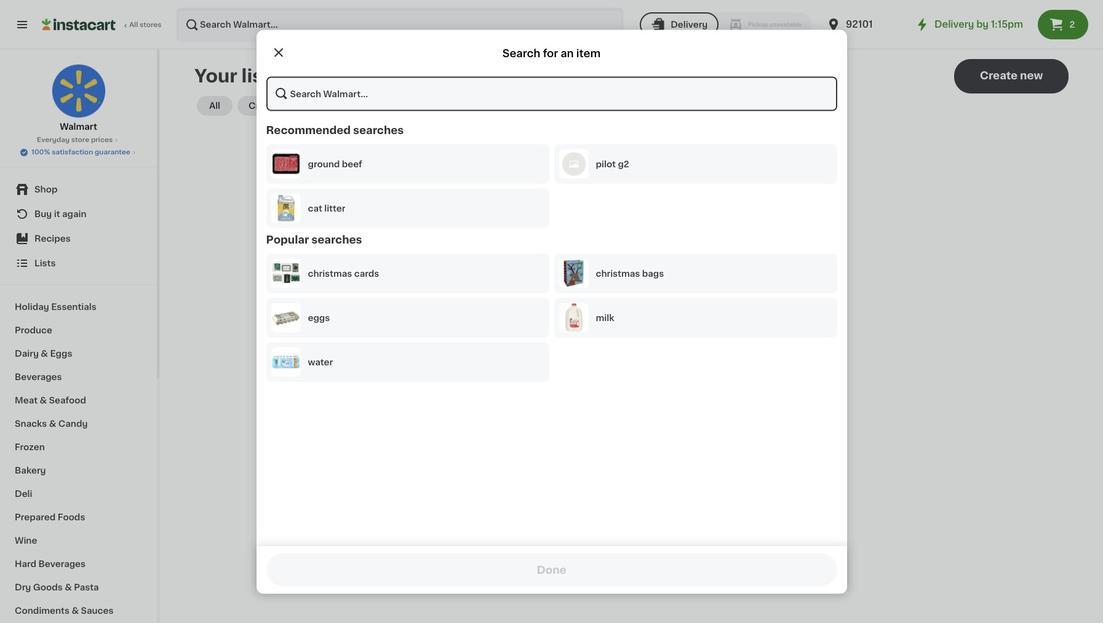 Task type: locate. For each thing, give the bounding box(es) containing it.
eggs image
[[271, 303, 301, 332]]

walmart link
[[51, 64, 106, 133]]

all inside 'all' button
[[209, 102, 220, 110]]

searches down litter
[[311, 234, 362, 244]]

1 vertical spatial beverages
[[38, 560, 86, 568]]

100% satisfaction guarantee
[[31, 149, 130, 156]]

1 horizontal spatial lists
[[557, 269, 577, 277]]

delivery by 1:15pm link
[[915, 17, 1023, 32]]

cards
[[354, 269, 379, 277]]

searches up beef
[[353, 125, 404, 135]]

bags
[[642, 269, 664, 277]]

beverages up 'dry goods & pasta'
[[38, 560, 86, 568]]

milk link
[[559, 303, 832, 332]]

lists for lists
[[34, 259, 56, 268]]

satisfaction
[[52, 149, 93, 156]]

milk
[[596, 313, 614, 322]]

meat
[[15, 396, 38, 405]]

beverages inside hard beverages link
[[38, 560, 86, 568]]

by left 1:15pm
[[976, 20, 989, 29]]

lists down recipes
[[34, 259, 56, 268]]

again
[[62, 210, 87, 218]]

all for all
[[209, 102, 220, 110]]

foods
[[58, 513, 85, 522]]

0 horizontal spatial lists
[[34, 259, 56, 268]]

delivery inside 'button'
[[671, 20, 708, 29]]

1 vertical spatial all
[[209, 102, 220, 110]]

search list box
[[266, 123, 837, 386], [266, 144, 837, 233], [266, 253, 837, 386]]

dairy
[[15, 349, 39, 358]]

christmas right the you
[[596, 269, 640, 277]]

create up milk
[[599, 296, 636, 306]]

delivery
[[935, 20, 974, 29], [671, 20, 708, 29]]

0 horizontal spatial delivery
[[671, 20, 708, 29]]

& left candy
[[49, 420, 56, 428]]

snacks
[[15, 420, 47, 428]]

& left sauces
[[72, 607, 79, 615]]

& left eggs
[[41, 349, 48, 358]]

0 vertical spatial searches
[[353, 125, 404, 135]]

everyday
[[37, 137, 70, 143]]

2
[[1069, 20, 1075, 29]]

0 vertical spatial all
[[129, 22, 138, 28]]

delivery for delivery
[[671, 20, 708, 29]]

0 horizontal spatial by
[[287, 102, 298, 110]]

candy
[[58, 420, 88, 428]]

dry
[[15, 583, 31, 592]]

condiments & sauces
[[15, 607, 114, 615]]

ground
[[308, 159, 340, 168]]

searches
[[353, 125, 404, 135], [311, 234, 362, 244]]

recommended searches
[[266, 125, 404, 135]]

your lists
[[194, 67, 281, 85]]

created by me button
[[237, 96, 325, 116]]

& left pasta
[[65, 583, 72, 592]]

eggs
[[50, 349, 72, 358]]

by left me
[[287, 102, 298, 110]]

bakery
[[15, 466, 46, 475]]

& inside 'link'
[[65, 583, 72, 592]]

lists
[[242, 67, 281, 85]]

search list box containing recommended searches
[[266, 123, 837, 386]]

g2
[[618, 159, 629, 168]]

1 horizontal spatial by
[[976, 20, 989, 29]]

0 vertical spatial lists
[[34, 259, 56, 268]]

0 vertical spatial beverages
[[15, 373, 62, 381]]

here.
[[685, 269, 706, 277]]

christmas bags image
[[559, 258, 588, 288]]

& right meat
[[40, 396, 47, 405]]

1 vertical spatial searches
[[311, 234, 362, 244]]

christmas cards image
[[271, 258, 301, 288]]

guarantee
[[95, 149, 130, 156]]

prices
[[91, 137, 113, 143]]

frozen
[[15, 443, 45, 452]]

1 horizontal spatial create
[[980, 71, 1018, 81]]

recommended searches group
[[266, 123, 837, 233]]

0 vertical spatial create
[[980, 71, 1018, 81]]

cat
[[308, 204, 322, 212]]

prepared
[[15, 513, 56, 522]]

condiments & sauces link
[[7, 599, 149, 623]]

christmas cards link
[[271, 258, 544, 288]]

search list box for popular searches
[[266, 253, 837, 386]]

water image
[[271, 347, 301, 376]]

all left stores
[[129, 22, 138, 28]]

me
[[300, 102, 314, 110]]

christmas
[[308, 269, 352, 277], [596, 269, 640, 277]]

cat litter image
[[271, 193, 301, 223]]

popular searches
[[266, 234, 362, 244]]

buy
[[34, 210, 52, 218]]

1:15pm
[[991, 20, 1023, 29]]

&
[[41, 349, 48, 358], [40, 396, 47, 405], [49, 420, 56, 428], [65, 583, 72, 592], [72, 607, 79, 615]]

create inside button
[[980, 71, 1018, 81]]

dairy & eggs
[[15, 349, 72, 358]]

search for an item
[[503, 48, 601, 58]]

0 vertical spatial by
[[976, 20, 989, 29]]

walmart logo image
[[51, 64, 106, 118]]

1 horizontal spatial christmas
[[596, 269, 640, 277]]

Search Walmart... field
[[266, 76, 837, 111]]

pilot g2 image
[[559, 149, 588, 178]]

recipes link
[[7, 226, 149, 251]]

search
[[503, 48, 540, 58]]

dialog
[[256, 30, 847, 594]]

1 christmas from the left
[[308, 269, 352, 277]]

created
[[249, 102, 285, 110]]

search list box containing christmas cards
[[266, 253, 837, 386]]

1 vertical spatial create
[[599, 296, 636, 306]]

1 search list box from the top
[[266, 123, 837, 386]]

lists
[[34, 259, 56, 268], [557, 269, 577, 277]]

1 horizontal spatial delivery
[[935, 20, 974, 29]]

2 christmas from the left
[[596, 269, 640, 277]]

1 vertical spatial lists
[[557, 269, 577, 277]]

dialog containing search for an item
[[256, 30, 847, 594]]

all stores
[[129, 22, 162, 28]]

all down "your"
[[209, 102, 220, 110]]

instacart logo image
[[42, 17, 116, 32]]

deli link
[[7, 482, 149, 506]]

0 horizontal spatial all
[[129, 22, 138, 28]]

eggs link
[[271, 303, 544, 332]]

all inside all stores link
[[129, 22, 138, 28]]

None search field
[[176, 7, 624, 42], [266, 76, 837, 111], [176, 7, 624, 42]]

walmart
[[60, 122, 97, 131]]

3 search list box from the top
[[266, 253, 837, 386]]

create a list
[[599, 296, 664, 306]]

search list box containing ground beef
[[266, 144, 837, 233]]

shop link
[[7, 177, 149, 202]]

buy it again
[[34, 210, 87, 218]]

create
[[980, 71, 1018, 81], [599, 296, 636, 306]]

buy it again link
[[7, 202, 149, 226]]

0 horizontal spatial create
[[599, 296, 636, 306]]

0 horizontal spatial christmas
[[308, 269, 352, 277]]

searches inside group
[[311, 234, 362, 244]]

& for dairy
[[41, 349, 48, 358]]

delivery by 1:15pm
[[935, 20, 1023, 29]]

1 vertical spatial by
[[287, 102, 298, 110]]

none search field inside dialog
[[266, 76, 837, 111]]

everyday store prices link
[[37, 135, 120, 145]]

christmas left cards
[[308, 269, 352, 277]]

pilot g2 link
[[559, 149, 832, 178]]

lists left the you
[[557, 269, 577, 277]]

beverages
[[15, 373, 62, 381], [38, 560, 86, 568]]

christmas for christmas bags
[[596, 269, 640, 277]]

wine
[[15, 536, 37, 545]]

cat litter
[[308, 204, 345, 212]]

be
[[644, 269, 655, 277]]

lists for lists you create will be saved here.
[[557, 269, 577, 277]]

your
[[194, 67, 237, 85]]

all
[[129, 22, 138, 28], [209, 102, 220, 110]]

produce
[[15, 326, 52, 335]]

2 search list box from the top
[[266, 144, 837, 233]]

water link
[[271, 347, 544, 376]]

searches inside group
[[353, 125, 404, 135]]

92101
[[846, 20, 873, 29]]

dairy & eggs link
[[7, 342, 149, 365]]

beverages down dairy & eggs
[[15, 373, 62, 381]]

by inside button
[[287, 102, 298, 110]]

1 horizontal spatial all
[[209, 102, 220, 110]]

create left new
[[980, 71, 1018, 81]]

holiday
[[15, 303, 49, 311]]



Task type: vqa. For each thing, say whether or not it's contained in the screenshot.
THE DO YOU HAVE ANY ALLERGIES? WE'LL SHOW LESS OF THESE ITEMS.
no



Task type: describe. For each thing, give the bounding box(es) containing it.
create for create new
[[980, 71, 1018, 81]]

you
[[579, 269, 596, 277]]

will
[[628, 269, 641, 277]]

christmas cards
[[308, 269, 379, 277]]

snacks & candy link
[[7, 412, 149, 436]]

produce link
[[7, 319, 149, 342]]

cat litter link
[[271, 193, 544, 223]]

2 button
[[1038, 10, 1088, 39]]

create a list link
[[599, 294, 664, 308]]

prepared foods
[[15, 513, 85, 522]]

dry goods & pasta
[[15, 583, 99, 592]]

100%
[[31, 149, 50, 156]]

service type group
[[640, 12, 811, 37]]

store
[[71, 137, 89, 143]]

an
[[561, 48, 574, 58]]

wine link
[[7, 529, 149, 552]]

lists link
[[7, 251, 149, 276]]

sauces
[[81, 607, 114, 615]]

lists you create will be saved here.
[[557, 269, 706, 277]]

create new
[[980, 71, 1043, 81]]

hard
[[15, 560, 36, 568]]

all for all stores
[[129, 22, 138, 28]]

list
[[647, 296, 664, 306]]

by for created
[[287, 102, 298, 110]]

item
[[576, 48, 601, 58]]

essentials
[[51, 303, 96, 311]]

stores
[[140, 22, 162, 28]]

& for meat
[[40, 396, 47, 405]]

all button
[[197, 96, 233, 116]]

ground beef link
[[271, 149, 544, 178]]

a
[[639, 296, 645, 306]]

popular
[[266, 234, 309, 244]]

shop
[[34, 185, 57, 194]]

holiday essentials link
[[7, 295, 149, 319]]

frozen link
[[7, 436, 149, 459]]

condiments
[[15, 607, 70, 615]]

search list box for recommended searches
[[266, 144, 837, 233]]

& for condiments
[[72, 607, 79, 615]]

holiday essentials
[[15, 303, 96, 311]]

by for delivery
[[976, 20, 989, 29]]

ground beef image
[[271, 149, 301, 178]]

searches for popular searches
[[311, 234, 362, 244]]

hard beverages link
[[7, 552, 149, 576]]

everyday store prices
[[37, 137, 113, 143]]

deli
[[15, 490, 32, 498]]

delivery for delivery by 1:15pm
[[935, 20, 974, 29]]

seafood
[[49, 396, 86, 405]]

snacks & candy
[[15, 420, 88, 428]]

it
[[54, 210, 60, 218]]

for
[[543, 48, 558, 58]]

milk image
[[559, 303, 588, 332]]

christmas for christmas cards
[[308, 269, 352, 277]]

& for snacks
[[49, 420, 56, 428]]

new
[[1020, 71, 1043, 81]]

eggs
[[308, 313, 330, 322]]

bakery link
[[7, 459, 149, 482]]

recipes
[[34, 234, 71, 243]]

created by me
[[249, 102, 314, 110]]

pasta
[[74, 583, 99, 592]]

all stores link
[[42, 7, 162, 42]]

92101 button
[[826, 7, 900, 42]]

pilot
[[596, 159, 616, 168]]

popular searches group
[[266, 233, 837, 386]]

goods
[[33, 583, 63, 592]]

dry goods & pasta link
[[7, 576, 149, 599]]

create for create a list
[[599, 296, 636, 306]]

christmas bags
[[596, 269, 664, 277]]

beverages link
[[7, 365, 149, 389]]

christmas bags link
[[559, 258, 832, 288]]

searches for recommended searches
[[353, 125, 404, 135]]

100% satisfaction guarantee button
[[19, 145, 138, 157]]

beef
[[342, 159, 362, 168]]

ground beef
[[308, 159, 362, 168]]

litter
[[324, 204, 345, 212]]

none search field search walmart...
[[266, 76, 837, 111]]



